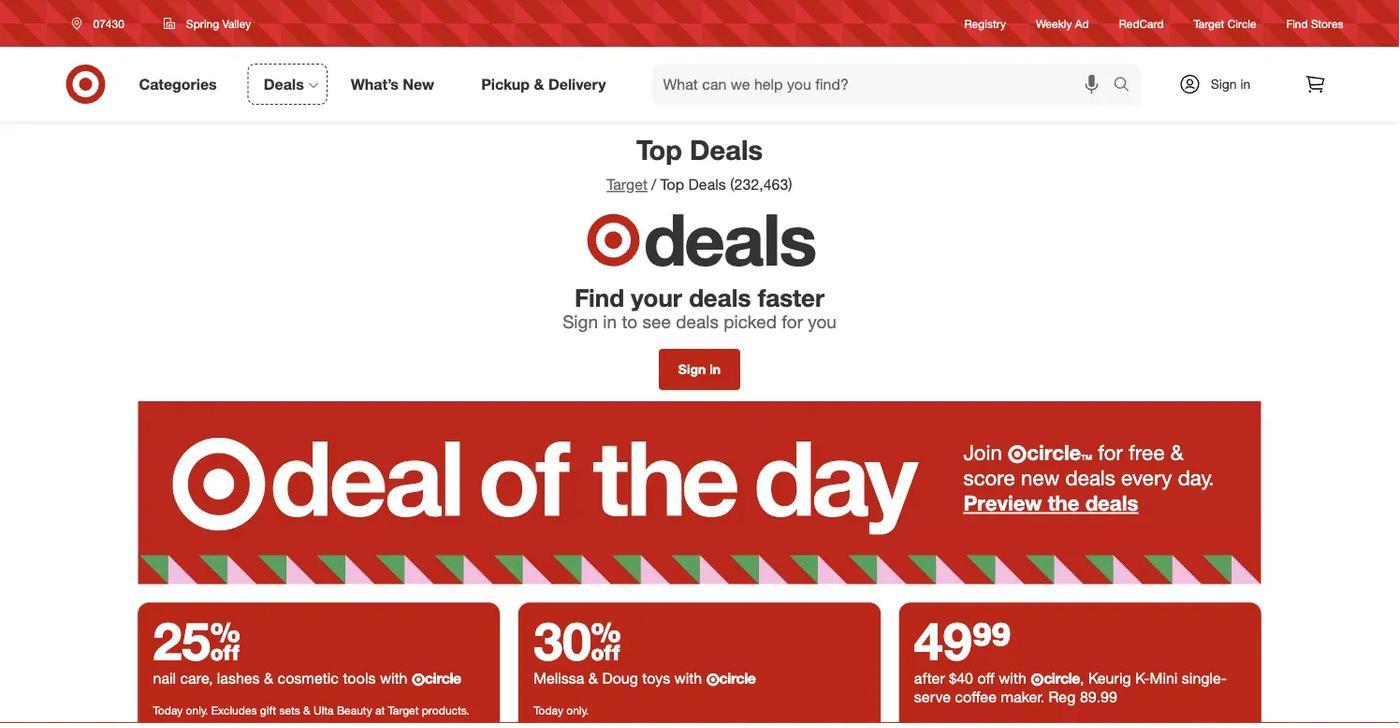 Task type: vqa. For each thing, say whether or not it's contained in the screenshot.
Sign in in BUTTON
yes



Task type: locate. For each thing, give the bounding box(es) containing it.
redcard
[[1119, 16, 1164, 30]]

& right pickup
[[534, 75, 544, 93]]

0 horizontal spatial with
[[380, 670, 408, 688]]

deals
[[644, 195, 816, 282], [689, 282, 751, 312], [676, 311, 719, 332], [1066, 465, 1116, 491], [1086, 490, 1139, 516]]

in inside sign in link
[[1241, 76, 1251, 92]]

sign in
[[1211, 76, 1251, 92], [678, 361, 721, 378]]

1 vertical spatial sign in
[[678, 361, 721, 378]]

find inside 'find your deals faster sign in to see deals picked for you'
[[575, 282, 624, 312]]

2 horizontal spatial sign
[[1211, 76, 1237, 92]]

2 vertical spatial target
[[388, 703, 419, 717]]

today down the melissa
[[534, 703, 563, 717]]

& right free
[[1171, 440, 1184, 466]]

find left "your"
[[575, 282, 624, 312]]

0 horizontal spatial find
[[575, 282, 624, 312]]

1 vertical spatial find
[[575, 282, 624, 312]]

2 vertical spatial in
[[710, 361, 721, 378]]

3 with from the left
[[999, 670, 1027, 688]]

for inside for free & score new deals every day. preview the deals
[[1098, 440, 1123, 466]]

with right "toys"
[[675, 670, 702, 688]]

find left stores
[[1287, 16, 1308, 30]]

what's
[[351, 75, 399, 93]]

with up maker.
[[999, 670, 1027, 688]]

(232,463)
[[730, 176, 793, 194]]

1 today from the left
[[153, 703, 183, 717]]

deals right /
[[689, 176, 726, 194]]

2 vertical spatial sign
[[678, 361, 706, 378]]

target right at
[[388, 703, 419, 717]]

0 horizontal spatial sign in
[[678, 361, 721, 378]]

for free & score new deals every day. preview the deals
[[964, 440, 1215, 516]]

top
[[636, 133, 682, 166], [660, 176, 684, 194]]

49 99
[[914, 609, 1012, 672]]

deals right "your"
[[689, 282, 751, 312]]

deals
[[264, 75, 304, 93], [690, 133, 763, 166], [689, 176, 726, 194]]

in inside 'find your deals faster sign in to see deals picked for you'
[[603, 311, 617, 332]]

1 horizontal spatial with
[[675, 670, 702, 688]]

preview
[[964, 490, 1042, 516]]

top up /
[[636, 133, 682, 166]]

1 horizontal spatial for
[[1098, 440, 1123, 466]]

top right /
[[660, 176, 684, 194]]

in down circle
[[1241, 76, 1251, 92]]

doug
[[602, 670, 638, 688]]

find your deals faster sign in to see deals picked for you
[[563, 282, 837, 332]]

0 vertical spatial for
[[782, 311, 803, 332]]

valley
[[222, 16, 251, 30]]

2 horizontal spatial target
[[1194, 16, 1225, 30]]

toys
[[643, 670, 670, 688]]

keurig
[[1089, 670, 1132, 688]]

0 horizontal spatial in
[[603, 311, 617, 332]]

, keurig k-mini single- serve coffee maker. reg 89.99
[[914, 670, 1227, 707]]

find stores
[[1287, 16, 1344, 30]]

for right the tm
[[1098, 440, 1123, 466]]

gift
[[260, 703, 276, 717]]

in down 'find your deals faster sign in to see deals picked for you'
[[710, 361, 721, 378]]

1 vertical spatial deals
[[690, 133, 763, 166]]

1 horizontal spatial today
[[534, 703, 563, 717]]

pickup & delivery
[[481, 75, 606, 93]]

target left circle
[[1194, 16, 1225, 30]]

deals down (232,463) at the right top of page
[[644, 195, 816, 282]]

only. down the melissa
[[567, 703, 589, 717]]

1 with from the left
[[380, 670, 408, 688]]

circle for melissa & doug toys with
[[719, 670, 756, 688]]

pickup & delivery link
[[465, 64, 630, 105]]

2 horizontal spatial in
[[1241, 76, 1251, 92]]

1 only. from the left
[[186, 703, 208, 717]]

07430
[[93, 16, 124, 30]]

in inside the 'sign in' button
[[710, 361, 721, 378]]

for left you
[[782, 311, 803, 332]]

for inside 'find your deals faster sign in to see deals picked for you'
[[782, 311, 803, 332]]

sign down 'find your deals faster sign in to see deals picked for you'
[[678, 361, 706, 378]]

1 horizontal spatial find
[[1287, 16, 1308, 30]]

sign down "target circle" link
[[1211, 76, 1237, 92]]

melissa
[[534, 670, 585, 688]]

circle
[[1027, 440, 1081, 466], [425, 670, 461, 688], [719, 670, 756, 688], [1044, 670, 1080, 688]]

30
[[534, 609, 621, 672]]

mini
[[1150, 670, 1178, 688]]

find for your
[[575, 282, 624, 312]]

1 horizontal spatial sign in
[[1211, 76, 1251, 92]]

today only.
[[534, 703, 589, 717]]

spring valley
[[186, 16, 251, 30]]

0 vertical spatial target
[[1194, 16, 1225, 30]]

today for 25
[[153, 703, 183, 717]]

find for stores
[[1287, 16, 1308, 30]]

1 vertical spatial target
[[607, 176, 648, 194]]

with up at
[[380, 670, 408, 688]]

0 horizontal spatial today
[[153, 703, 183, 717]]

only. down care,
[[186, 703, 208, 717]]

today
[[153, 703, 183, 717], [534, 703, 563, 717]]

& right the 'lashes'
[[264, 670, 273, 688]]

for
[[782, 311, 803, 332], [1098, 440, 1123, 466]]

in left the to
[[603, 311, 617, 332]]

target
[[1194, 16, 1225, 30], [607, 176, 648, 194], [388, 703, 419, 717]]

deals down the tm
[[1066, 465, 1116, 491]]

0 horizontal spatial only.
[[186, 703, 208, 717]]

sign
[[1211, 76, 1237, 92], [563, 311, 598, 332], [678, 361, 706, 378]]

0 vertical spatial find
[[1287, 16, 1308, 30]]

deals left what's
[[264, 75, 304, 93]]

deals right the
[[1086, 490, 1139, 516]]

with
[[380, 670, 408, 688], [675, 670, 702, 688], [999, 670, 1027, 688]]

target circle
[[1194, 16, 1257, 30]]

1 vertical spatial for
[[1098, 440, 1123, 466]]

1 vertical spatial sign
[[563, 311, 598, 332]]

0 horizontal spatial for
[[782, 311, 803, 332]]

$40
[[950, 670, 974, 688]]

2 today from the left
[[534, 703, 563, 717]]

serve
[[914, 688, 951, 707]]

1 horizontal spatial target
[[607, 176, 648, 194]]

0 vertical spatial sign
[[1211, 76, 1237, 92]]

2 with from the left
[[675, 670, 702, 688]]

sign in button
[[659, 349, 741, 390]]

0 horizontal spatial target
[[388, 703, 419, 717]]

after
[[914, 670, 945, 688]]

melissa & doug toys with
[[534, 670, 706, 688]]

today for 30
[[534, 703, 563, 717]]

0 vertical spatial in
[[1241, 76, 1251, 92]]

see
[[643, 311, 671, 332]]

stores
[[1311, 16, 1344, 30]]

at
[[375, 703, 385, 717]]

deals up (232,463) at the right top of page
[[690, 133, 763, 166]]

1 horizontal spatial only.
[[567, 703, 589, 717]]

pickup
[[481, 75, 530, 93]]

today down nail
[[153, 703, 183, 717]]

spring valley button
[[152, 7, 263, 40]]

sign inside sign in link
[[1211, 76, 1237, 92]]

sign in down 'find your deals faster sign in to see deals picked for you'
[[678, 361, 721, 378]]

find
[[1287, 16, 1308, 30], [575, 282, 624, 312]]

target left /
[[607, 176, 648, 194]]

1 horizontal spatial sign
[[678, 361, 706, 378]]

1 vertical spatial in
[[603, 311, 617, 332]]

&
[[534, 75, 544, 93], [1171, 440, 1184, 466], [264, 670, 273, 688], [589, 670, 598, 688], [303, 703, 310, 717]]

products.
[[422, 703, 469, 717]]

What can we help you find? suggestions appear below search field
[[652, 64, 1118, 105]]

off
[[978, 670, 995, 688]]

k-
[[1136, 670, 1150, 688]]

delivery
[[548, 75, 606, 93]]

target circle link
[[1194, 15, 1257, 31]]

score
[[964, 465, 1016, 491]]

1 horizontal spatial in
[[710, 361, 721, 378]]

in
[[1241, 76, 1251, 92], [603, 311, 617, 332], [710, 361, 721, 378]]

sets
[[279, 703, 300, 717]]

tm
[[1081, 453, 1093, 462]]

2 horizontal spatial with
[[999, 670, 1027, 688]]

today only. excludes gift sets & ulta beauty at target products.
[[153, 703, 469, 717]]

you
[[808, 311, 837, 332]]

sign in down "target circle" link
[[1211, 76, 1251, 92]]

only. for 30
[[567, 703, 589, 717]]

25
[[153, 609, 241, 672]]

single-
[[1182, 670, 1227, 688]]

0 horizontal spatial sign
[[563, 311, 598, 332]]

2 only. from the left
[[567, 703, 589, 717]]

,
[[1080, 670, 1084, 688]]

sign left the to
[[563, 311, 598, 332]]



Task type: describe. For each thing, give the bounding box(es) containing it.
new
[[1021, 465, 1060, 491]]

& left doug
[[589, 670, 598, 688]]

what's new
[[351, 75, 434, 93]]

target inside top deals target / top deals (232,463)
[[607, 176, 648, 194]]

to
[[622, 311, 638, 332]]

sign inside the 'sign in' button
[[678, 361, 706, 378]]

beauty
[[337, 703, 372, 717]]

circle
[[1228, 16, 1257, 30]]

cosmetic
[[278, 670, 339, 688]]

registry
[[965, 16, 1006, 30]]

& inside pickup & delivery link
[[534, 75, 544, 93]]

top deals target / top deals (232,463)
[[607, 133, 793, 194]]

maker.
[[1001, 688, 1045, 707]]

day.
[[1178, 465, 1215, 491]]

sign in link
[[1163, 64, 1280, 105]]

registry link
[[965, 15, 1006, 31]]

what's new link
[[335, 64, 458, 105]]

0 vertical spatial sign in
[[1211, 76, 1251, 92]]

tools
[[343, 670, 376, 688]]

weekly ad link
[[1036, 15, 1089, 31]]

weekly
[[1036, 16, 1072, 30]]

ulta
[[314, 703, 334, 717]]

nail
[[153, 670, 176, 688]]

find stores link
[[1287, 15, 1344, 31]]

deals link
[[248, 64, 327, 105]]

/
[[652, 176, 657, 194]]

join
[[964, 440, 1002, 466]]

07430 button
[[59, 7, 144, 40]]

sign inside 'find your deals faster sign in to see deals picked for you'
[[563, 311, 598, 332]]

redcard link
[[1119, 15, 1164, 31]]

excludes
[[211, 703, 257, 717]]

49
[[914, 609, 972, 672]]

lashes
[[217, 670, 260, 688]]

& left ulta
[[303, 703, 310, 717]]

every
[[1122, 465, 1172, 491]]

reg
[[1049, 688, 1076, 707]]

care,
[[180, 670, 213, 688]]

target image
[[584, 210, 644, 271]]

categories link
[[123, 64, 240, 105]]

nail care, lashes & cosmetic tools with
[[153, 670, 412, 688]]

coffee
[[955, 688, 997, 707]]

after $40 off with
[[914, 670, 1031, 688]]

the
[[1048, 490, 1080, 516]]

& inside for free & score new deals every day. preview the deals
[[1171, 440, 1184, 466]]

new
[[403, 75, 434, 93]]

2 vertical spatial deals
[[689, 176, 726, 194]]

target link
[[607, 176, 648, 194]]

target deal of the day image
[[138, 401, 1261, 585]]

deals right see
[[676, 311, 719, 332]]

only. for 25
[[186, 703, 208, 717]]

free
[[1129, 440, 1165, 466]]

circle for nail care, lashes & cosmetic tools with
[[425, 670, 461, 688]]

sign in inside button
[[678, 361, 721, 378]]

99
[[972, 609, 1012, 672]]

0 vertical spatial deals
[[264, 75, 304, 93]]

89.99
[[1080, 688, 1118, 707]]

search
[[1105, 77, 1150, 95]]

0 vertical spatial top
[[636, 133, 682, 166]]

◎
[[1008, 444, 1027, 464]]

categories
[[139, 75, 217, 93]]

your
[[631, 282, 682, 312]]

ad
[[1075, 16, 1089, 30]]

search button
[[1105, 64, 1150, 109]]

spring
[[186, 16, 219, 30]]

weekly ad
[[1036, 16, 1089, 30]]

join ◎ circle tm
[[964, 440, 1093, 466]]

faster
[[758, 282, 825, 312]]

1 vertical spatial top
[[660, 176, 684, 194]]

picked
[[724, 311, 777, 332]]

circle for after $40 off with
[[1044, 670, 1080, 688]]



